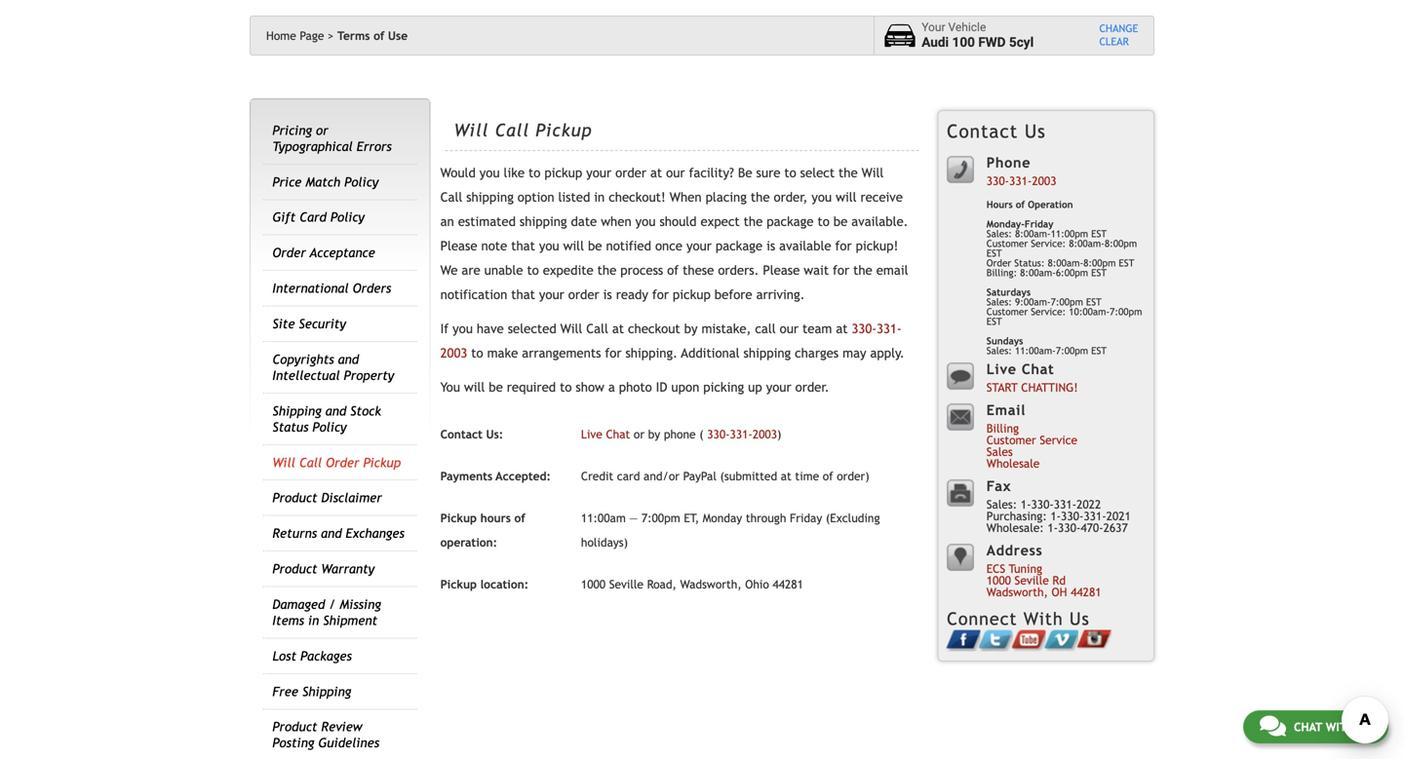 Task type: locate. For each thing, give the bounding box(es) containing it.
these
[[683, 263, 714, 278]]

policy for gift card policy
[[331, 210, 365, 225]]

site
[[273, 317, 295, 332]]

1 vertical spatial 2003
[[441, 346, 468, 361]]

process
[[621, 263, 664, 278]]

stock
[[350, 404, 381, 419]]

gift card policy
[[273, 210, 365, 225]]

and inside copyrights and intellectual property
[[338, 352, 359, 367]]

sales: down fax
[[987, 498, 1018, 511]]

0 vertical spatial shipping
[[273, 404, 322, 419]]

2 horizontal spatial order
[[987, 257, 1012, 269]]

4 sales: from the top
[[987, 498, 1018, 511]]

1000 down address
[[987, 574, 1012, 588]]

order down gift on the top of page
[[273, 245, 306, 261]]

330-
[[987, 174, 1010, 188], [852, 322, 877, 337], [707, 428, 730, 442], [1032, 498, 1054, 511], [1061, 510, 1084, 523], [1058, 521, 1081, 535]]

1 horizontal spatial 2003
[[753, 428, 777, 442]]

2 product from the top
[[273, 562, 317, 577]]

1 vertical spatial contact
[[441, 428, 483, 442]]

product for product warranty
[[273, 562, 317, 577]]

1 product from the top
[[273, 491, 317, 506]]

1 horizontal spatial please
[[763, 263, 800, 278]]

contact us:
[[441, 428, 504, 442]]

is
[[767, 239, 776, 254], [604, 287, 612, 303]]

returns and exchanges link
[[273, 526, 405, 542]]

if
[[441, 322, 449, 337]]

for right ready
[[652, 287, 669, 303]]

0 vertical spatial that
[[511, 239, 535, 254]]

product inside product review posting guidelines
[[273, 720, 317, 735]]

0 vertical spatial customer
[[987, 238, 1028, 249]]

notification
[[441, 287, 508, 303]]

and left stock
[[326, 404, 347, 419]]

shipping up status
[[273, 404, 322, 419]]

service:
[[1031, 238, 1066, 249], [1031, 306, 1066, 317]]

will call order pickup
[[273, 455, 401, 470]]

330- down phone
[[987, 174, 1010, 188]]

1000
[[987, 574, 1012, 588], [581, 578, 606, 592]]

8:00pm right 11:00pm
[[1105, 238, 1138, 249]]

330- up 'wholesale:'
[[1032, 498, 1054, 511]]

contact us
[[947, 120, 1047, 142]]

3 customer from the top
[[987, 433, 1037, 447]]

would you like to pickup your order at our facility? be sure to select the will call shipping option listed in checkout! when placing the order, you will receive an estimated shipping date when you should expect the package to be available. please note that you will be notified once your package is available for pickup! we are unable to expedite the process of these orders. please wait for the email notification that your order is ready for pickup before arriving.
[[441, 165, 909, 303]]

call inside would you like to pickup your order at our facility? be sure to select the will call shipping option listed in checkout! when placing the order, you will receive an estimated shipping date when you should expect the package to be available. please note that you will be notified once your package is available for pickup! we are unable to expedite the process of these orders. please wait for the email notification that your order is ready for pickup before arriving.
[[441, 190, 463, 205]]

will up the 'would'
[[454, 120, 489, 141]]

like
[[504, 165, 525, 181]]

our up when
[[666, 165, 685, 181]]

exchanges
[[346, 526, 405, 542]]

home page link
[[266, 29, 334, 42]]

note
[[481, 239, 508, 254]]

0 vertical spatial 330-331-2003 link
[[987, 174, 1057, 188]]

0 horizontal spatial by
[[648, 428, 661, 442]]

1 vertical spatial and
[[326, 404, 347, 419]]

be down the 'date'
[[588, 239, 602, 254]]

chat with us link
[[1244, 711, 1389, 744]]

package down order,
[[767, 214, 814, 229]]

when
[[670, 190, 702, 205]]

1 vertical spatial that
[[511, 287, 535, 303]]

0 horizontal spatial in
[[308, 614, 319, 629]]

will
[[454, 120, 489, 141], [862, 165, 884, 181], [561, 322, 583, 337], [273, 455, 295, 470]]

and for intellectual
[[338, 352, 359, 367]]

8:00am-
[[1015, 228, 1051, 239], [1069, 238, 1105, 249], [1048, 257, 1084, 269], [1021, 267, 1056, 278]]

will inside would you like to pickup your order at our facility? be sure to select the will call shipping option listed in checkout! when placing the order, you will receive an estimated shipping date when you should expect the package to be available. please note that you will be notified once your package is available for pickup! we are unable to expedite the process of these orders. please wait for the email notification that your order is ready for pickup before arriving.
[[862, 165, 884, 181]]

phone 330-331-2003
[[987, 155, 1057, 188]]

0 vertical spatial 8:00pm
[[1105, 238, 1138, 249]]

1 horizontal spatial package
[[767, 214, 814, 229]]

live inside live chat start chatting!
[[987, 361, 1017, 377]]

that
[[511, 239, 535, 254], [511, 287, 535, 303]]

(excluding
[[826, 512, 880, 525]]

lost packages link
[[273, 649, 352, 664]]

in down 'damaged'
[[308, 614, 319, 629]]

1 horizontal spatial us
[[1070, 609, 1090, 630]]

2003 up (submitted
[[753, 428, 777, 442]]

1 horizontal spatial or
[[634, 428, 645, 442]]

email
[[987, 402, 1026, 418]]

order left status: at top
[[987, 257, 1012, 269]]

0 horizontal spatial friday
[[790, 512, 823, 525]]

1 vertical spatial 330-331-2003 link
[[707, 428, 777, 442]]

select
[[801, 165, 835, 181]]

1 horizontal spatial contact
[[947, 120, 1019, 142]]

with
[[1326, 721, 1355, 735]]

you down checkout!
[[636, 214, 656, 229]]

6:00pm
[[1056, 267, 1089, 278]]

0 vertical spatial friday
[[1025, 218, 1054, 230]]

1 vertical spatial pickup
[[673, 287, 711, 303]]

please up arriving.
[[763, 263, 800, 278]]

330-331-2003 link right (
[[707, 428, 777, 442]]

1 vertical spatial in
[[308, 614, 319, 629]]

by left phone
[[648, 428, 661, 442]]

estimated
[[458, 214, 516, 229]]

2 that from the top
[[511, 287, 535, 303]]

1 vertical spatial friday
[[790, 512, 823, 525]]

phone
[[664, 428, 696, 442]]

wadsworth,
[[680, 578, 742, 592], [987, 586, 1049, 599]]

0 vertical spatial order
[[616, 165, 647, 181]]

price match policy link
[[273, 174, 379, 190]]

seville left rd on the right bottom
[[1015, 574, 1049, 588]]

1 vertical spatial shipping
[[520, 214, 567, 229]]

apply.
[[871, 346, 905, 361]]

0 horizontal spatial is
[[604, 287, 612, 303]]

0 horizontal spatial be
[[489, 380, 503, 395]]

chat inside live chat start chatting!
[[1022, 361, 1055, 377]]

1 horizontal spatial wadsworth,
[[987, 586, 1049, 599]]

and inside the shipping and stock status policy
[[326, 404, 347, 419]]

mistake,
[[702, 322, 752, 337]]

chat for live chat start chatting!
[[1022, 361, 1055, 377]]

1 vertical spatial package
[[716, 239, 763, 254]]

0 horizontal spatial 330-331-2003 link
[[707, 428, 777, 442]]

est
[[1092, 228, 1107, 239], [987, 248, 1003, 259], [1119, 257, 1135, 269], [1092, 267, 1107, 278], [1087, 297, 1102, 308], [987, 316, 1003, 327], [1092, 345, 1107, 356]]

will
[[836, 190, 857, 205], [563, 239, 584, 254], [464, 380, 485, 395]]

please up the we
[[441, 239, 478, 254]]

by
[[684, 322, 698, 337], [648, 428, 661, 442]]

chat up card
[[606, 428, 630, 442]]

1 vertical spatial service:
[[1031, 306, 1066, 317]]

damaged
[[273, 597, 325, 613]]

or up 'typographical'
[[316, 123, 328, 138]]

pickup down these
[[673, 287, 711, 303]]

policy right the card
[[331, 210, 365, 225]]

pickup!
[[856, 239, 899, 254]]

2 horizontal spatial 2003
[[1032, 174, 1057, 188]]

0 horizontal spatial chat
[[606, 428, 630, 442]]

you will be required to show a photo id upon picking up your order.
[[441, 380, 830, 395]]

service: left 10:00am- at the top right of the page
[[1031, 306, 1066, 317]]

product for product review posting guidelines
[[273, 720, 317, 735]]

to right the unable
[[527, 263, 539, 278]]

1- right 'wholesale:'
[[1048, 521, 1058, 535]]

1000 seville road, wadsworth, ohio 44281
[[581, 578, 804, 592]]

2 vertical spatial us
[[1359, 721, 1373, 735]]

charges
[[795, 346, 839, 361]]

order down expedite
[[569, 287, 600, 303]]

1 vertical spatial chat
[[606, 428, 630, 442]]

0 vertical spatial policy
[[345, 174, 379, 190]]

0 horizontal spatial 2003
[[441, 346, 468, 361]]

pricing or typographical errors
[[273, 123, 392, 154]]

pickup up the 'listed'
[[536, 120, 593, 141]]

will left receive
[[836, 190, 857, 205]]

service: up status: at top
[[1031, 238, 1066, 249]]

that down the unable
[[511, 287, 535, 303]]

order inside hours of operation monday-friday sales: 8:00am-11:00pm est customer service: 8:00am-8:00pm est order status: 8:00am-8:00pm est billing: 8:00am-6:00pm est saturdays sales: 9:00am-7:00pm est customer service: 10:00am-7:00pm est sundays sales: 11:00am-7:00pm est
[[987, 257, 1012, 269]]

330-331-2003 link for us:
[[707, 428, 777, 442]]

wholesale
[[987, 457, 1040, 471]]

shipping down option
[[520, 214, 567, 229]]

1 vertical spatial live
[[581, 428, 603, 442]]

and for exchanges
[[321, 526, 342, 542]]

for right wait
[[833, 263, 850, 278]]

0 horizontal spatial contact
[[441, 428, 483, 442]]

8:00pm
[[1105, 238, 1138, 249], [1084, 257, 1116, 269]]

0 vertical spatial live
[[987, 361, 1017, 377]]

shipping down packages
[[302, 685, 351, 700]]

1- left 2022 at the bottom right
[[1051, 510, 1061, 523]]

vehicle
[[949, 21, 987, 34]]

contact left the us:
[[441, 428, 483, 442]]

8:00pm down 11:00pm
[[1084, 257, 1116, 269]]

2003 up operation
[[1032, 174, 1057, 188]]

44281 right oh
[[1071, 586, 1102, 599]]

lost
[[273, 649, 297, 664]]

330-331- 2003 link
[[441, 322, 902, 361]]

live up start
[[987, 361, 1017, 377]]

1 horizontal spatial live
[[987, 361, 1017, 377]]

tuning
[[1009, 562, 1043, 576]]

2 horizontal spatial us
[[1359, 721, 1373, 735]]

use
[[388, 29, 408, 42]]

1 vertical spatial product
[[273, 562, 317, 577]]

1 horizontal spatial in
[[594, 190, 605, 205]]

live up credit
[[581, 428, 603, 442]]

1 horizontal spatial 330-331-2003 link
[[987, 174, 1057, 188]]

product up posting
[[273, 720, 317, 735]]

credit card and/or paypal (submitted at time of order)
[[581, 470, 870, 483]]

be
[[834, 214, 848, 229], [588, 239, 602, 254], [489, 380, 503, 395]]

2003 inside phone 330-331-2003
[[1032, 174, 1057, 188]]

be left available.
[[834, 214, 848, 229]]

checkout
[[628, 322, 681, 337]]

shipment
[[323, 614, 378, 629]]

terms
[[337, 29, 370, 42]]

friday right through
[[790, 512, 823, 525]]

330-331-2003 link for us
[[987, 174, 1057, 188]]

pricing
[[273, 123, 312, 138]]

1 horizontal spatial be
[[588, 239, 602, 254]]

0 vertical spatial is
[[767, 239, 776, 254]]

0 vertical spatial and
[[338, 352, 359, 367]]

0 vertical spatial package
[[767, 214, 814, 229]]

7:00pm down 10:00am- at the top right of the page
[[1056, 345, 1089, 356]]

items
[[273, 614, 304, 629]]

0 vertical spatial will
[[836, 190, 857, 205]]

package up orders.
[[716, 239, 763, 254]]

2 vertical spatial customer
[[987, 433, 1037, 447]]

and down product disclaimer
[[321, 526, 342, 542]]

1 horizontal spatial chat
[[1022, 361, 1055, 377]]

sales: down billing: in the right of the page
[[987, 297, 1013, 308]]

through
[[746, 512, 787, 525]]

0 vertical spatial be
[[834, 214, 848, 229]]

ready
[[616, 287, 649, 303]]

1 horizontal spatial by
[[684, 322, 698, 337]]

of inside pickup hours of operation:
[[515, 512, 526, 525]]

0 horizontal spatial 1000
[[581, 578, 606, 592]]

for up a
[[605, 346, 622, 361]]

will up receive
[[862, 165, 884, 181]]

call up an
[[441, 190, 463, 205]]

1- up 'wholesale:'
[[1021, 498, 1032, 511]]

clear
[[1100, 36, 1129, 48]]

2 vertical spatial will
[[464, 380, 485, 395]]

hours of operation monday-friday sales: 8:00am-11:00pm est customer service: 8:00am-8:00pm est order status: 8:00am-8:00pm est billing: 8:00am-6:00pm est saturdays sales: 9:00am-7:00pm est customer service: 10:00am-7:00pm est sundays sales: 11:00am-7:00pm est
[[987, 199, 1143, 356]]

order)
[[837, 470, 870, 483]]

acceptance
[[310, 245, 375, 261]]

photo
[[619, 380, 652, 395]]

0 horizontal spatial shipping
[[466, 190, 514, 205]]

0 vertical spatial us
[[1025, 120, 1047, 142]]

is left ready
[[604, 287, 612, 303]]

product up returns
[[273, 491, 317, 506]]

order acceptance link
[[273, 245, 375, 261]]

0 horizontal spatial live
[[581, 428, 603, 442]]

1 horizontal spatial friday
[[1025, 218, 1054, 230]]

service
[[1040, 433, 1078, 447]]

100
[[953, 35, 975, 50]]

sales: left 11:00am-
[[987, 345, 1013, 356]]

0 horizontal spatial or
[[316, 123, 328, 138]]

2 horizontal spatial shipping
[[744, 346, 791, 361]]

1-
[[1021, 498, 1032, 511], [1051, 510, 1061, 523], [1048, 521, 1058, 535]]

package
[[767, 214, 814, 229], [716, 239, 763, 254]]

0 horizontal spatial order
[[569, 287, 600, 303]]

comments image
[[1260, 715, 1287, 738]]

will down status
[[273, 455, 295, 470]]

hours
[[481, 512, 511, 525]]

1 horizontal spatial our
[[780, 322, 799, 337]]

2 vertical spatial and
[[321, 526, 342, 542]]

0 vertical spatial product
[[273, 491, 317, 506]]

phone
[[987, 155, 1031, 171]]

0 vertical spatial chat
[[1022, 361, 1055, 377]]

2003 down the if
[[441, 346, 468, 361]]

et,
[[684, 512, 700, 525]]

/
[[329, 597, 336, 613]]

2 customer from the top
[[987, 306, 1028, 317]]

2 horizontal spatial will
[[836, 190, 857, 205]]

1 vertical spatial by
[[648, 428, 661, 442]]

be down make
[[489, 380, 503, 395]]

id
[[656, 380, 668, 395]]

1000 down holidays)
[[581, 578, 606, 592]]

330- inside phone 330-331-2003
[[987, 174, 1010, 188]]

of inside hours of operation monday-friday sales: 8:00am-11:00pm est customer service: 8:00am-8:00pm est order status: 8:00am-8:00pm est billing: 8:00am-6:00pm est saturdays sales: 9:00am-7:00pm est customer service: 10:00am-7:00pm est sundays sales: 11:00am-7:00pm est
[[1016, 199, 1025, 210]]

wadsworth, inside address ecs tuning 1000 seville rd wadsworth, oh 44281
[[987, 586, 1049, 599]]

you right the if
[[453, 322, 473, 337]]

0 vertical spatial in
[[594, 190, 605, 205]]

at up checkout!
[[651, 165, 663, 181]]

in right the 'listed'
[[594, 190, 605, 205]]

1 horizontal spatial order
[[326, 455, 359, 470]]

order up checkout!
[[616, 165, 647, 181]]

1 vertical spatial will
[[563, 239, 584, 254]]

seville inside address ecs tuning 1000 seville rd wadsworth, oh 44281
[[1015, 574, 1049, 588]]

1 horizontal spatial 1000
[[987, 574, 1012, 588]]

wadsworth, down tuning
[[987, 586, 1049, 599]]

the down sure
[[751, 190, 770, 205]]

shipping inside the shipping and stock status policy
[[273, 404, 322, 419]]

friday down operation
[[1025, 218, 1054, 230]]

live
[[987, 361, 1017, 377], [581, 428, 603, 442]]

wadsworth, left ohio
[[680, 578, 742, 592]]

2 horizontal spatial chat
[[1294, 721, 1323, 735]]

1 horizontal spatial order
[[616, 165, 647, 181]]

2003 inside '330-331- 2003'
[[441, 346, 468, 361]]

1 horizontal spatial shipping
[[520, 214, 567, 229]]

live for live chat or by phone ( 330-331-2003 )
[[581, 428, 603, 442]]

chat down 11:00am-
[[1022, 361, 1055, 377]]

by up to make arrangements for shipping. additional shipping charges may apply.
[[684, 322, 698, 337]]

in
[[594, 190, 605, 205], [308, 614, 319, 629]]

7:00pm right —
[[642, 512, 681, 525]]

0 vertical spatial or
[[316, 123, 328, 138]]

3 product from the top
[[273, 720, 317, 735]]

7:00pm down 6:00pm
[[1051, 297, 1084, 308]]

0 horizontal spatial will
[[464, 380, 485, 395]]

0 vertical spatial service:
[[1031, 238, 1066, 249]]

us for connect
[[1070, 609, 1090, 630]]

packages
[[300, 649, 352, 664]]

connect
[[947, 609, 1018, 630]]

2 vertical spatial product
[[273, 720, 317, 735]]

or inside pricing or typographical errors
[[316, 123, 328, 138]]

terms of use
[[337, 29, 408, 42]]

at left the time
[[781, 470, 792, 483]]

1 horizontal spatial seville
[[1015, 574, 1049, 588]]

1 vertical spatial policy
[[331, 210, 365, 225]]

with
[[1024, 609, 1064, 630]]

shipping down call
[[744, 346, 791, 361]]

arriving.
[[757, 287, 805, 303]]

44281 right ohio
[[773, 578, 804, 592]]

policy up will call order pickup link
[[313, 420, 347, 435]]



Task type: describe. For each thing, give the bounding box(es) containing it.
friday inside hours of operation monday-friday sales: 8:00am-11:00pm est customer service: 8:00am-8:00pm est order status: 8:00am-8:00pm est billing: 8:00am-6:00pm est saturdays sales: 9:00am-7:00pm est customer service: 10:00am-7:00pm est sundays sales: 11:00am-7:00pm est
[[1025, 218, 1054, 230]]

will call pickup
[[454, 120, 593, 141]]

2022
[[1077, 498, 1102, 511]]

policy inside the shipping and stock status policy
[[313, 420, 347, 435]]

expect
[[701, 214, 740, 229]]

fwd
[[979, 35, 1006, 50]]

1 vertical spatial shipping
[[302, 685, 351, 700]]

to make arrangements for shipping. additional shipping charges may apply.
[[468, 346, 905, 361]]

in inside damaged / missing items in shipment
[[308, 614, 319, 629]]

selected
[[508, 322, 557, 337]]

at right team
[[836, 322, 848, 337]]

11:00am — 7:00pm et, monday through friday (excluding holidays)
[[581, 512, 880, 550]]

pickup down operation:
[[441, 578, 477, 592]]

1000 inside address ecs tuning 1000 seville rd wadsworth, oh 44281
[[987, 574, 1012, 588]]

3 sales: from the top
[[987, 345, 1013, 356]]

price
[[273, 174, 302, 190]]

checkout!
[[609, 190, 666, 205]]

to left make
[[471, 346, 483, 361]]

billing:
[[987, 267, 1018, 278]]

chatting!
[[1022, 381, 1079, 394]]

and for stock
[[326, 404, 347, 419]]

1 customer from the top
[[987, 238, 1028, 249]]

1 vertical spatial be
[[588, 239, 602, 254]]

0 horizontal spatial order
[[273, 245, 306, 261]]

policy for price match policy
[[345, 174, 379, 190]]

0 horizontal spatial please
[[441, 239, 478, 254]]

order acceptance
[[273, 245, 375, 261]]

copyrights and intellectual property link
[[273, 352, 394, 383]]

address
[[987, 543, 1043, 559]]

location:
[[481, 578, 529, 592]]

1 that from the top
[[511, 239, 535, 254]]

we
[[441, 263, 458, 278]]

0 horizontal spatial 44281
[[773, 578, 804, 592]]

a
[[609, 380, 615, 395]]

saturdays
[[987, 287, 1031, 298]]

show
[[576, 380, 605, 395]]

0 vertical spatial shipping
[[466, 190, 514, 205]]

8:00am- down 11:00pm
[[1048, 257, 1084, 269]]

chat with us
[[1294, 721, 1373, 735]]

2 horizontal spatial be
[[834, 214, 848, 229]]

7:00pm inside 11:00am — 7:00pm et, monday through friday (excluding holidays)
[[642, 512, 681, 525]]

change link
[[1100, 22, 1139, 36]]

status:
[[1015, 257, 1045, 269]]

the right select
[[839, 165, 858, 181]]

331- inside phone 330-331-2003
[[1010, 174, 1032, 188]]

before
[[715, 287, 753, 303]]

clear link
[[1100, 36, 1139, 49]]

7:00pm right 9:00am-
[[1110, 306, 1143, 317]]

up
[[748, 380, 763, 395]]

at inside would you like to pickup your order at our facility? be sure to select the will call shipping option listed in checkout! when placing the order, you will receive an estimated shipping date when you should expect the package to be available. please note that you will be notified once your package is available for pickup! we are unable to expedite the process of these orders. please wait for the email notification that your order is ready for pickup before arriving.
[[651, 165, 663, 181]]

pickup hours of operation:
[[441, 512, 526, 550]]

fax sales: 1-330-331-2022 purchasing: 1-330-331-2021 wholesale: 1-330-470-2637
[[987, 478, 1131, 535]]

product review posting guidelines link
[[273, 720, 380, 751]]

2 service: from the top
[[1031, 306, 1066, 317]]

our inside would you like to pickup your order at our facility? be sure to select the will call shipping option listed in checkout! when placing the order, you will receive an estimated shipping date when you should expect the package to be available. please note that you will be notified once your package is available for pickup! we are unable to expedite the process of these orders. please wait for the email notification that your order is ready for pickup before arriving.
[[666, 165, 685, 181]]

2 vertical spatial be
[[489, 380, 503, 395]]

0 horizontal spatial package
[[716, 239, 763, 254]]

the right expect
[[744, 214, 763, 229]]

and/or
[[644, 470, 680, 483]]

friday inside 11:00am — 7:00pm et, monday through friday (excluding holidays)
[[790, 512, 823, 525]]

to up the available
[[818, 214, 830, 229]]

5cyl
[[1010, 35, 1034, 50]]

live chat or by phone ( 330-331-2003 )
[[581, 428, 782, 442]]

8:00am- up 9:00am-
[[1021, 267, 1056, 278]]

hours
[[987, 199, 1013, 210]]

start chatting! link
[[987, 381, 1079, 394]]

contact for contact us
[[947, 120, 1019, 142]]

guidelines
[[318, 736, 380, 751]]

status
[[273, 420, 309, 435]]

0 horizontal spatial us
[[1025, 120, 1047, 142]]

your down expedite
[[539, 287, 565, 303]]

to right like
[[529, 165, 541, 181]]

2 vertical spatial shipping
[[744, 346, 791, 361]]

operation
[[1028, 199, 1074, 210]]

330- left 2637
[[1061, 510, 1084, 523]]

match
[[306, 174, 341, 190]]

1 vertical spatial order
[[569, 287, 600, 303]]

call up product disclaimer link on the bottom
[[299, 455, 322, 470]]

at left checkout on the top
[[612, 322, 624, 337]]

330- inside '330-331- 2003'
[[852, 322, 877, 337]]

product warranty link
[[273, 562, 375, 577]]

your right up
[[766, 380, 792, 395]]

copyrights
[[273, 352, 334, 367]]

(
[[700, 428, 704, 442]]

billing link
[[987, 422, 1019, 435]]

should
[[660, 214, 697, 229]]

1 vertical spatial please
[[763, 263, 800, 278]]

us for chat
[[1359, 721, 1373, 735]]

of inside would you like to pickup your order at our facility? be sure to select the will call shipping option listed in checkout! when placing the order, you will receive an estimated shipping date when you should expect the package to be available. please note that you will be notified once your package is available for pickup! we are unable to expedite the process of these orders. please wait for the email notification that your order is ready for pickup before arriving.
[[667, 263, 679, 278]]

live for live chat start chatting!
[[987, 361, 1017, 377]]

typographical
[[273, 139, 353, 154]]

0 vertical spatial by
[[684, 322, 698, 337]]

errors
[[357, 139, 392, 154]]

product for product disclaimer
[[273, 491, 317, 506]]

0 horizontal spatial wadsworth,
[[680, 578, 742, 592]]

2 vertical spatial chat
[[1294, 721, 1323, 735]]

2 vertical spatial 2003
[[753, 428, 777, 442]]

free shipping link
[[273, 685, 351, 700]]

pickup inside pickup hours of operation:
[[441, 512, 477, 525]]

0 horizontal spatial seville
[[609, 578, 644, 592]]

copyrights and intellectual property
[[273, 352, 394, 383]]

330- down 2022 at the bottom right
[[1058, 521, 1081, 535]]

331- inside '330-331- 2003'
[[877, 322, 902, 337]]

credit
[[581, 470, 614, 483]]

to right sure
[[785, 165, 797, 181]]

44281 inside address ecs tuning 1000 seville rd wadsworth, oh 44281
[[1071, 586, 1102, 599]]

expedite
[[543, 263, 594, 278]]

gift card policy link
[[273, 210, 365, 225]]

customer inside email billing customer service sales wholesale
[[987, 433, 1037, 447]]

sales
[[987, 445, 1013, 459]]

contact for contact us:
[[441, 428, 483, 442]]

1 service: from the top
[[1031, 238, 1066, 249]]

330- right (
[[707, 428, 730, 442]]

call up the arrangements
[[587, 322, 609, 337]]

have
[[477, 322, 504, 337]]

1 horizontal spatial will
[[563, 239, 584, 254]]

to left show
[[560, 380, 572, 395]]

once
[[655, 239, 683, 254]]

damaged / missing items in shipment link
[[273, 597, 381, 629]]

your up these
[[687, 239, 712, 254]]

date
[[571, 214, 597, 229]]

receive
[[861, 190, 903, 205]]

you down select
[[812, 190, 832, 205]]

1 sales: from the top
[[987, 228, 1013, 239]]

0 vertical spatial pickup
[[545, 165, 583, 181]]

will up the arrangements
[[561, 322, 583, 337]]

site security link
[[273, 317, 346, 332]]

in inside would you like to pickup your order at our facility? be sure to select the will call shipping option listed in checkout! when placing the order, you will receive an estimated shipping date when you should expect the package to be available. please note that you will be notified once your package is available for pickup! we are unable to expedite the process of these orders. please wait for the email notification that your order is ready for pickup before arriving.
[[594, 190, 605, 205]]

pricing or typographical errors link
[[273, 123, 392, 154]]

10:00am-
[[1069, 306, 1110, 317]]

product disclaimer
[[273, 491, 382, 506]]

orders.
[[718, 263, 759, 278]]

security
[[299, 317, 346, 332]]

time
[[795, 470, 820, 483]]

1 vertical spatial our
[[780, 322, 799, 337]]

sure
[[757, 165, 781, 181]]

you
[[441, 380, 460, 395]]

you left like
[[480, 165, 500, 181]]

9:00am-
[[1015, 297, 1051, 308]]

1 horizontal spatial pickup
[[673, 287, 711, 303]]

change
[[1100, 22, 1139, 35]]

damaged / missing items in shipment
[[273, 597, 381, 629]]

call up like
[[495, 120, 530, 141]]

1 horizontal spatial is
[[767, 239, 776, 254]]

the down 'notified'
[[598, 263, 617, 278]]

for left pickup!
[[836, 239, 852, 254]]

sales: inside fax sales: 1-330-331-2022 purchasing: 1-330-331-2021 wholesale: 1-330-470-2637
[[987, 498, 1018, 511]]

card
[[300, 210, 327, 225]]

billing
[[987, 422, 1019, 435]]

intellectual
[[273, 368, 340, 383]]

2 sales: from the top
[[987, 297, 1013, 308]]

call
[[755, 322, 776, 337]]

11:00am-
[[1015, 345, 1056, 356]]

8:00am- up 6:00pm
[[1069, 238, 1105, 249]]

your up the 'listed'
[[586, 165, 612, 181]]

the down pickup!
[[854, 263, 873, 278]]

shipping.
[[626, 346, 678, 361]]

1 vertical spatial 8:00pm
[[1084, 257, 1116, 269]]

live chat start chatting!
[[987, 361, 1079, 394]]

you up expedite
[[539, 239, 560, 254]]

pickup up 'disclaimer'
[[363, 455, 401, 470]]

posting
[[273, 736, 315, 751]]

international
[[273, 281, 349, 296]]

chat for live chat or by phone ( 330-331-2003 )
[[606, 428, 630, 442]]

11:00pm
[[1051, 228, 1089, 239]]

8:00am- up status: at top
[[1015, 228, 1051, 239]]

listed
[[558, 190, 590, 205]]



Task type: vqa. For each thing, say whether or not it's contained in the screenshot.
Lost Packages link
yes



